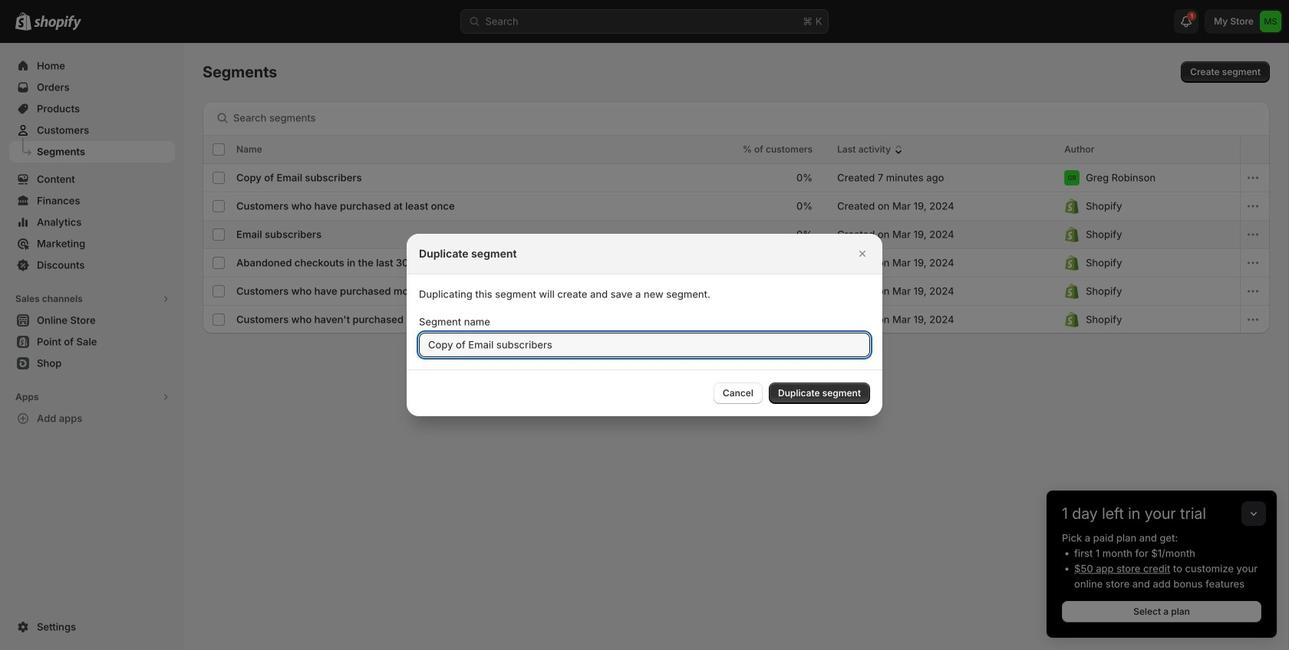 Task type: vqa. For each thing, say whether or not it's contained in the screenshot.
Content
no



Task type: locate. For each thing, give the bounding box(es) containing it.
None text field
[[419, 333, 870, 358]]

dialog
[[0, 234, 1289, 417]]

greg robinson image
[[1064, 170, 1080, 186]]

shopify image
[[34, 15, 81, 31]]



